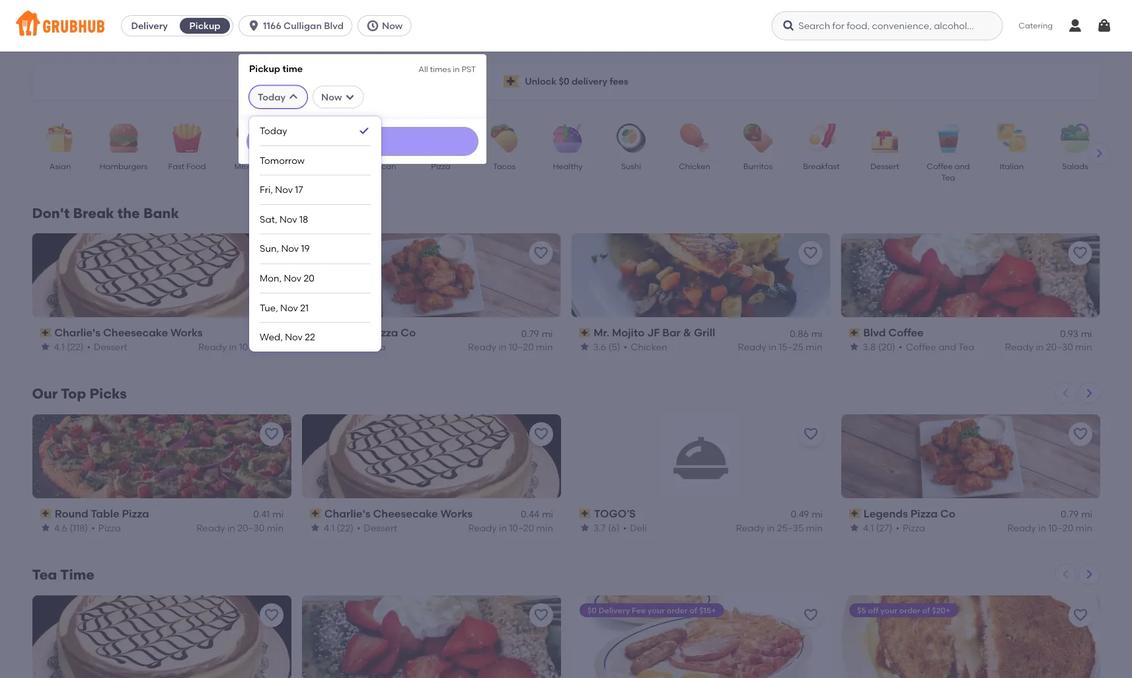 Task type: locate. For each thing, give the bounding box(es) containing it.
our top picks
[[32, 385, 127, 402]]

1 vertical spatial and
[[939, 341, 957, 353]]

asian image
[[37, 124, 83, 153]]

20–30 for blvd coffee
[[1047, 341, 1074, 353]]

(22)
[[67, 341, 84, 353], [337, 522, 353, 534]]

1 horizontal spatial 0.79
[[1061, 509, 1079, 520]]

1 horizontal spatial works
[[440, 507, 473, 520]]

the
[[118, 205, 140, 222]]

coffee down coffee and tea image
[[927, 161, 953, 171]]

0 vertical spatial 0.79
[[521, 328, 539, 339]]

subscription pass image
[[40, 328, 52, 337], [310, 328, 321, 337], [580, 328, 591, 337], [849, 328, 861, 337], [310, 509, 321, 519], [580, 509, 591, 519], [849, 509, 861, 519]]

0 vertical spatial 0.44 mi
[[251, 328, 283, 339]]

0 vertical spatial 0.44
[[251, 328, 270, 339]]

nov left 22
[[285, 332, 303, 343]]

don't break the bank
[[32, 205, 179, 222]]

svg image
[[1097, 18, 1113, 34], [288, 92, 299, 102]]

1 vertical spatial $0
[[588, 606, 597, 615]]

3.8 (20)
[[863, 341, 896, 353]]

0.41 mi
[[253, 509, 283, 520]]

save this restaurant image
[[1073, 245, 1089, 261], [533, 426, 549, 442], [803, 426, 819, 442], [533, 608, 549, 623], [803, 608, 819, 623]]

• chicken
[[624, 341, 668, 353]]

0 vertical spatial 20–30
[[1047, 341, 1074, 353]]

0.79
[[521, 328, 539, 339], [1061, 509, 1079, 520]]

star icon image for subscription pass icon on the left of blvd coffee
[[849, 342, 860, 352]]

1 vertical spatial 4.1 (27)
[[863, 522, 893, 534]]

0 horizontal spatial delivery
[[131, 20, 168, 31]]

1 vertical spatial • dessert
[[357, 522, 397, 534]]

today down pickup time
[[258, 91, 286, 103]]

0 vertical spatial 4.1 (22)
[[54, 341, 84, 353]]

2 your from the left
[[881, 606, 898, 615]]

• dessert
[[87, 341, 128, 353], [357, 522, 397, 534]]

today option
[[260, 116, 371, 146]]

$0
[[559, 76, 570, 87], [588, 606, 597, 615]]

0.44 for subscription pass icon on top of "our"
[[251, 328, 270, 339]]

charlie's
[[54, 326, 101, 339], [324, 507, 370, 520]]

charlie's cheesecake works for subscription pass icon to the right of 0.41 mi
[[324, 507, 473, 520]]

list box inside main navigation navigation
[[260, 116, 371, 352]]

co
[[401, 326, 416, 339], [941, 507, 956, 520]]

0 horizontal spatial pickup
[[190, 20, 221, 31]]

1 of from the left
[[690, 606, 697, 615]]

delivery left pickup button
[[131, 20, 168, 31]]

20–30 down 0.41
[[237, 522, 264, 534]]

food
[[186, 161, 206, 171]]

1 vertical spatial charlie's cheesecake works
[[324, 507, 473, 520]]

in for subscription pass icon right of 0.49 mi
[[1039, 522, 1046, 534]]

2 vertical spatial caret right icon image
[[1085, 569, 1095, 580]]

and down coffee and tea image
[[955, 161, 970, 171]]

(5)
[[609, 341, 621, 353]]

2 horizontal spatial dessert
[[871, 161, 899, 171]]

1 horizontal spatial co
[[941, 507, 956, 520]]

nov for fri,
[[275, 184, 293, 195]]

0 horizontal spatial tea
[[32, 567, 57, 583]]

sushi image
[[608, 124, 654, 153]]

delivery
[[572, 76, 608, 87]]

wed, nov 22
[[260, 332, 315, 343]]

$0 right the unlock
[[559, 76, 570, 87]]

order left '$15+'
[[667, 606, 688, 615]]

10–20 for subscription pass icon right of wed,
[[509, 341, 534, 353]]

1 horizontal spatial svg image
[[1097, 18, 1113, 34]]

0 horizontal spatial charlie's cheesecake works
[[54, 326, 203, 339]]

0 horizontal spatial cheesecake
[[103, 326, 168, 339]]

• for subscription pass icon right of 0.49 mi
[[896, 522, 900, 534]]

1 vertical spatial 20–30
[[237, 522, 264, 534]]

1 horizontal spatial legends pizza co
[[864, 507, 956, 520]]

list box
[[260, 116, 371, 352]]

charlie's cheesecake works
[[54, 326, 203, 339], [324, 507, 473, 520]]

salads image
[[1052, 124, 1099, 153]]

ready in 20–30 min for round table pizza
[[196, 522, 283, 534]]

subscription pass image right 0.49 mi
[[849, 509, 861, 519]]

• for subscription pass icon to the left of mr. on the top right of the page
[[624, 341, 628, 353]]

1 horizontal spatial 0.44
[[521, 509, 539, 520]]

1 order from the left
[[667, 606, 688, 615]]

bar
[[663, 326, 681, 339]]

coffee and tea image
[[925, 124, 972, 153]]

in
[[453, 64, 460, 74], [229, 341, 237, 353], [499, 341, 507, 353], [769, 341, 777, 353], [1036, 341, 1044, 353], [227, 522, 235, 534], [499, 522, 507, 534], [767, 522, 775, 534], [1039, 522, 1046, 534]]

nov left 20
[[284, 273, 302, 284]]

check icon image
[[358, 124, 371, 137]]

nov left 17
[[275, 184, 293, 195]]

1 horizontal spatial delivery
[[599, 606, 630, 615]]

1 horizontal spatial 0.79 mi
[[1061, 509, 1093, 520]]

0.49 mi
[[791, 509, 823, 520]]

today
[[258, 91, 286, 103], [260, 125, 287, 136]]

0 vertical spatial co
[[401, 326, 416, 339]]

0 horizontal spatial your
[[648, 606, 665, 615]]

legends
[[324, 326, 369, 339], [864, 507, 908, 520]]

4.1 (22)
[[54, 341, 84, 353], [324, 522, 353, 534]]

1 vertical spatial legends
[[864, 507, 908, 520]]

unlock
[[525, 76, 557, 87]]

pickup left time
[[249, 63, 280, 74]]

fast food
[[168, 161, 206, 171]]

ready for subscription pass icon right of 0.49 mi
[[1008, 522, 1036, 534]]

in for subscription pass icon right of wed,
[[499, 341, 507, 353]]

mojito
[[612, 326, 645, 339]]

0 horizontal spatial order
[[667, 606, 688, 615]]

• for subscription pass icon right of wed,
[[356, 341, 360, 353]]

2 caret left icon image from the top
[[1061, 569, 1072, 580]]

sun, nov 19
[[260, 243, 310, 254]]

1 vertical spatial blvd
[[864, 326, 886, 339]]

save this restaurant button
[[260, 241, 283, 265], [529, 241, 553, 265], [799, 241, 823, 265], [1069, 241, 1093, 265], [260, 422, 283, 446], [529, 422, 553, 446], [799, 422, 823, 446], [1069, 422, 1093, 446], [260, 604, 283, 627], [529, 604, 553, 627], [799, 604, 823, 627], [1069, 604, 1093, 627]]

0 horizontal spatial 20–30
[[237, 522, 264, 534]]

1 vertical spatial legends pizza co
[[864, 507, 956, 520]]

min for subscription pass image
[[267, 522, 283, 534]]

coffee for blvd coffee
[[889, 326, 924, 339]]

round table pizza
[[54, 507, 149, 520]]

0 horizontal spatial 0.79 mi
[[521, 328, 553, 339]]

0 vertical spatial tea
[[942, 173, 956, 182]]

• for subscription pass image
[[91, 522, 95, 534]]

save this restaurant image for subscription pass icon to the left of mr. on the top right of the page
[[803, 245, 819, 261]]

2 horizontal spatial • pizza
[[896, 522, 925, 534]]

0 horizontal spatial 4.1 (22)
[[54, 341, 84, 353]]

0 horizontal spatial now
[[321, 91, 342, 103]]

nov left 18
[[280, 214, 297, 225]]

1166
[[263, 20, 282, 31]]

0 horizontal spatial • pizza
[[91, 522, 121, 534]]

togo's
[[594, 507, 636, 520]]

0 horizontal spatial legends
[[324, 326, 369, 339]]

save this restaurant image for subscription pass icon right of wed,
[[533, 245, 549, 261]]

0 vertical spatial legends pizza co
[[324, 326, 416, 339]]

0 vertical spatial coffee
[[927, 161, 953, 171]]

american image
[[354, 124, 400, 153]]

0.44
[[251, 328, 270, 339], [521, 509, 539, 520]]

1 vertical spatial svg image
[[288, 92, 299, 102]]

1 horizontal spatial 20–30
[[1047, 341, 1074, 353]]

0 horizontal spatial chicken
[[631, 341, 668, 353]]

0 horizontal spatial (22)
[[67, 341, 84, 353]]

your right fee
[[648, 606, 665, 615]]

• for subscription pass icon to the left of togo's
[[623, 522, 627, 534]]

subscription pass image up "our"
[[40, 328, 52, 337]]

0 vertical spatial now
[[382, 20, 403, 31]]

0 horizontal spatial blvd
[[324, 20, 344, 31]]

tea
[[942, 173, 956, 182], [959, 341, 975, 353], [32, 567, 57, 583]]

4.1 (27) for 'star icon' corresponding to subscription pass icon right of 0.49 mi
[[863, 522, 893, 534]]

1 horizontal spatial your
[[881, 606, 898, 615]]

1 horizontal spatial order
[[900, 606, 921, 615]]

coffee down blvd coffee
[[906, 341, 937, 353]]

pizza
[[431, 161, 450, 171], [371, 326, 398, 339], [363, 341, 386, 353], [122, 507, 149, 520], [911, 507, 938, 520], [98, 522, 121, 534], [903, 522, 925, 534]]

ready in 10–20 min for save this restaurant icon for subscription pass icon right of wed,
[[468, 341, 553, 353]]

1 vertical spatial co
[[941, 507, 956, 520]]

10–20 for subscription pass icon right of 0.49 mi
[[1049, 522, 1074, 534]]

1 vertical spatial today
[[260, 125, 287, 136]]

0 vertical spatial and
[[955, 161, 970, 171]]

caret right icon image
[[1095, 148, 1105, 159], [1085, 388, 1095, 399], [1085, 569, 1095, 580]]

0 horizontal spatial 4.1 (27)
[[324, 341, 353, 353]]

$5
[[857, 606, 866, 615]]

min for subscription pass icon right of 0.49 mi
[[1076, 522, 1093, 534]]

1 horizontal spatial chicken
[[679, 161, 710, 171]]

dessert
[[871, 161, 899, 171], [94, 341, 128, 353], [364, 522, 397, 534]]

0 horizontal spatial • dessert
[[87, 341, 128, 353]]

mexican image
[[227, 124, 273, 153]]

nov left the 19 in the left top of the page
[[281, 243, 299, 254]]

now
[[382, 20, 403, 31], [321, 91, 342, 103]]

1 horizontal spatial (22)
[[337, 522, 353, 534]]

fri, nov 17
[[260, 184, 303, 195]]

4.1
[[54, 341, 65, 353], [324, 341, 334, 353], [324, 522, 334, 534], [863, 522, 874, 534]]

0 vertical spatial svg image
[[1097, 18, 1113, 34]]

caret left icon image for our top picks
[[1061, 388, 1072, 399]]

blvd up 3.8 (20)
[[864, 326, 886, 339]]

top
[[61, 385, 86, 402]]

0 vertical spatial today
[[258, 91, 286, 103]]

of left '$15+'
[[690, 606, 697, 615]]

ready in 20–30 min down 0.93 in the top right of the page
[[1006, 341, 1093, 353]]

ready for subscription pass icon to the left of togo's
[[736, 522, 765, 534]]

1 horizontal spatial of
[[922, 606, 930, 615]]

order left $20+
[[900, 606, 921, 615]]

1 vertical spatial 0.79 mi
[[1061, 509, 1093, 520]]

save this restaurant image for subscription pass image
[[264, 426, 279, 442]]

1 vertical spatial 0.44
[[521, 509, 539, 520]]

1 horizontal spatial cheesecake
[[373, 507, 438, 520]]

20–30 down 0.93 in the top right of the page
[[1047, 341, 1074, 353]]

pickup right the delivery button
[[190, 20, 221, 31]]

1 vertical spatial tea
[[959, 341, 975, 353]]

don't
[[32, 205, 70, 222]]

nov left 21
[[280, 302, 298, 313]]

1 vertical spatial ready in 20–30 min
[[196, 522, 283, 534]]

0.79 mi
[[521, 328, 553, 339], [1061, 509, 1093, 520]]

1 vertical spatial dessert
[[94, 341, 128, 353]]

0.79 mi for subscription pass icon right of wed,
[[521, 328, 553, 339]]

1 horizontal spatial dessert
[[364, 522, 397, 534]]

hamburgers
[[99, 161, 147, 171]]

10–20
[[239, 341, 264, 353], [509, 341, 534, 353], [509, 522, 534, 534], [1049, 522, 1074, 534]]

ready in 20–30 min for blvd coffee
[[1006, 341, 1093, 353]]

pickup inside button
[[190, 20, 221, 31]]

caret left icon image
[[1061, 388, 1072, 399], [1061, 569, 1072, 580]]

2 vertical spatial tea
[[32, 567, 57, 583]]

0 horizontal spatial (27)
[[337, 341, 353, 353]]

&
[[684, 326, 692, 339]]

list box containing today
[[260, 116, 371, 352]]

your
[[648, 606, 665, 615], [881, 606, 898, 615]]

0 vertical spatial caret left icon image
[[1061, 388, 1072, 399]]

blvd right culligan
[[324, 20, 344, 31]]

save this restaurant image
[[264, 245, 279, 261], [533, 245, 549, 261], [803, 245, 819, 261], [264, 426, 279, 442], [1073, 426, 1089, 442], [264, 608, 279, 623], [1073, 608, 1089, 623]]

0 horizontal spatial $0
[[559, 76, 570, 87]]

caret right icon image for tea time
[[1085, 569, 1095, 580]]

togo's logo image
[[659, 415, 743, 499]]

0.86
[[790, 328, 809, 339]]

charlie's for subscription pass icon to the right of 0.41 mi
[[324, 507, 370, 520]]

1 vertical spatial (22)
[[337, 522, 353, 534]]

healthy image
[[545, 124, 591, 153]]

charlie's cheesecake works for subscription pass icon on top of "our"
[[54, 326, 203, 339]]

ready in 20–30 min down 0.41
[[196, 522, 283, 534]]

2 horizontal spatial tea
[[959, 341, 975, 353]]

subscription pass image left blvd coffee
[[849, 328, 861, 337]]

1 horizontal spatial • dessert
[[357, 522, 397, 534]]

10–20 for subscription pass icon to the right of 0.41 mi
[[509, 522, 534, 534]]

blvd inside button
[[324, 20, 344, 31]]

4.6
[[54, 522, 67, 534]]

ready
[[198, 341, 227, 353], [468, 341, 497, 353], [738, 341, 767, 353], [1006, 341, 1034, 353], [196, 522, 225, 534], [468, 522, 497, 534], [736, 522, 765, 534], [1008, 522, 1036, 534]]

pst
[[462, 64, 476, 74]]

coffee up the (20)
[[889, 326, 924, 339]]

nov for mon,
[[284, 273, 302, 284]]

0.44 mi for subscription pass icon to the right of 0.41 mi
[[521, 509, 553, 520]]

delivery left fee
[[599, 606, 630, 615]]

tue,
[[260, 302, 278, 313]]

update button
[[247, 127, 479, 156]]

star icon image for subscription pass icon to the left of togo's
[[580, 523, 590, 533]]

1 horizontal spatial 4.1 (22)
[[324, 522, 353, 534]]

1 horizontal spatial 4.1 (27)
[[863, 522, 893, 534]]

ready for subscription pass icon to the left of mr. on the top right of the page
[[738, 341, 767, 353]]

chicken down jf
[[631, 341, 668, 353]]

1 horizontal spatial ready in 20–30 min
[[1006, 341, 1093, 353]]

min for subscription pass icon on top of "our"
[[267, 341, 283, 353]]

2 vertical spatial dessert
[[364, 522, 397, 534]]

1 vertical spatial caret left icon image
[[1061, 569, 1072, 580]]

chinese image
[[291, 124, 337, 153]]

1 caret left icon image from the top
[[1061, 388, 1072, 399]]

chicken
[[679, 161, 710, 171], [631, 341, 668, 353]]

0 vertical spatial charlie's cheesecake works
[[54, 326, 203, 339]]

of left $20+
[[922, 606, 930, 615]]

1 horizontal spatial tea
[[942, 173, 956, 182]]

nov for wed,
[[285, 332, 303, 343]]

1 vertical spatial caret right icon image
[[1085, 388, 1095, 399]]

3.6
[[593, 341, 607, 353]]

and right the (20)
[[939, 341, 957, 353]]

works for subscription pass icon to the right of 0.41 mi
[[440, 507, 473, 520]]

0 vertical spatial works
[[171, 326, 203, 339]]

ready in 25–35 min
[[736, 522, 823, 534]]

in inside main navigation navigation
[[453, 64, 460, 74]]

break
[[73, 205, 114, 222]]

$0 left fee
[[588, 606, 597, 615]]

0 vertical spatial ready in 20–30 min
[[1006, 341, 1093, 353]]

1 vertical spatial coffee
[[889, 326, 924, 339]]

0 horizontal spatial 0.44 mi
[[251, 328, 283, 339]]

chicken down chicken image
[[679, 161, 710, 171]]

svg image
[[247, 19, 261, 32], [366, 19, 380, 32], [782, 19, 796, 32], [345, 92, 355, 102]]

your right off
[[881, 606, 898, 615]]

20–30
[[1047, 341, 1074, 353], [237, 522, 264, 534]]

20–30 for round table pizza
[[237, 522, 264, 534]]

4.1 (27) for 'star icon' associated with subscription pass icon right of wed,
[[324, 341, 353, 353]]

0 vertical spatial (22)
[[67, 341, 84, 353]]

1 vertical spatial works
[[440, 507, 473, 520]]

4.1 (22) for subscription pass icon on top of "our"'s 'star icon'
[[54, 341, 84, 353]]

mr.
[[594, 326, 610, 339]]

star icon image
[[40, 342, 51, 352], [310, 342, 320, 352], [580, 342, 590, 352], [849, 342, 860, 352], [40, 523, 51, 533], [310, 523, 320, 533], [580, 523, 590, 533], [849, 523, 860, 533]]

1 vertical spatial 0.44 mi
[[521, 509, 553, 520]]

star icon image for subscription pass image
[[40, 523, 51, 533]]

1 horizontal spatial blvd
[[864, 326, 886, 339]]

4.1 (27)
[[324, 341, 353, 353], [863, 522, 893, 534]]

pickup for pickup
[[190, 20, 221, 31]]

17
[[295, 184, 303, 195]]

0.44 for subscription pass icon to the right of 0.41 mi
[[521, 509, 539, 520]]

mon,
[[260, 273, 282, 284]]

blvd
[[324, 20, 344, 31], [864, 326, 886, 339]]

legends pizza co for subscription pass icon right of 0.49 mi
[[864, 507, 956, 520]]

1 vertical spatial cheesecake
[[373, 507, 438, 520]]

1 horizontal spatial 0.44 mi
[[521, 509, 553, 520]]

min
[[267, 341, 283, 353], [536, 341, 553, 353], [806, 341, 823, 353], [1076, 341, 1093, 353], [267, 522, 283, 534], [536, 522, 553, 534], [806, 522, 823, 534], [1076, 522, 1093, 534]]

in for subscription pass icon on top of "our"
[[229, 341, 237, 353]]

co for subscription pass icon right of wed,
[[401, 326, 416, 339]]

order
[[667, 606, 688, 615], [900, 606, 921, 615]]

today up tomorrow
[[260, 125, 287, 136]]

save this restaurant image for blvd coffee
[[1073, 245, 1089, 261]]

0 horizontal spatial works
[[171, 326, 203, 339]]

0.86 mi
[[790, 328, 823, 339]]



Task type: vqa. For each thing, say whether or not it's contained in the screenshot.
Pickup:
no



Task type: describe. For each thing, give the bounding box(es) containing it.
save this restaurant image for charlie's cheesecake works
[[533, 426, 549, 442]]

18
[[300, 214, 308, 225]]

catering
[[1019, 21, 1053, 30]]

main navigation navigation
[[0, 0, 1133, 678]]

fast
[[168, 161, 184, 171]]

3.8
[[863, 341, 876, 353]]

tue, nov 21
[[260, 302, 309, 313]]

0 vertical spatial chicken
[[679, 161, 710, 171]]

times
[[430, 64, 451, 74]]

22
[[305, 332, 315, 343]]

in for subscription pass icon to the left of togo's
[[767, 522, 775, 534]]

unlock $0 delivery fees
[[525, 76, 629, 87]]

min for subscription pass icon on the left of blvd coffee
[[1076, 341, 1093, 353]]

3.7
[[593, 522, 606, 534]]

min for subscription pass icon to the right of 0.41 mi
[[536, 522, 553, 534]]

0 vertical spatial dessert
[[871, 161, 899, 171]]

round
[[54, 507, 88, 520]]

in for subscription pass icon to the left of mr. on the top right of the page
[[769, 341, 777, 353]]

0.49
[[791, 509, 809, 520]]

1 horizontal spatial legends
[[864, 507, 908, 520]]

tomorrow
[[260, 155, 305, 166]]

$0 delivery fee your order of $15+
[[588, 606, 716, 615]]

caret right icon image for our top picks
[[1085, 388, 1095, 399]]

sat,
[[260, 214, 277, 225]]

• deli
[[623, 522, 647, 534]]

(6)
[[608, 522, 620, 534]]

coffee inside coffee and tea
[[927, 161, 953, 171]]

0.93
[[1061, 328, 1079, 339]]

0.93 mi
[[1061, 328, 1093, 339]]

and inside coffee and tea
[[955, 161, 970, 171]]

21
[[300, 302, 309, 313]]

all times in pst
[[419, 64, 476, 74]]

tea time
[[32, 567, 95, 583]]

1 vertical spatial delivery
[[599, 606, 630, 615]]

(22) for 'star icon' for subscription pass icon to the right of 0.41 mi
[[337, 522, 353, 534]]

ready in 10–20 min for save this restaurant icon corresponding to subscription pass icon on top of "our"
[[198, 341, 283, 353]]

subscription pass image left togo's
[[580, 509, 591, 519]]

sun,
[[260, 243, 279, 254]]

(20)
[[879, 341, 896, 353]]

$5 off your order of $20+
[[857, 606, 951, 615]]

svg image inside now button
[[366, 19, 380, 32]]

dessert for subscription pass icon on top of "our"
[[94, 341, 128, 353]]

healthy
[[553, 161, 583, 171]]

table
[[90, 507, 119, 520]]

subscription pass image right 0.41 mi
[[310, 509, 321, 519]]

• pizza for subscription pass icon right of wed,
[[356, 341, 386, 353]]

delivery button
[[122, 15, 177, 36]]

tea inside coffee and tea
[[942, 173, 956, 182]]

• coffee and tea
[[899, 341, 975, 353]]

all
[[419, 64, 428, 74]]

• for subscription pass icon on top of "our"
[[87, 341, 91, 353]]

19
[[301, 243, 310, 254]]

burritos
[[743, 161, 773, 171]]

save this restaurant image for subscription pass icon on top of "our"
[[264, 245, 279, 261]]

now button
[[358, 15, 417, 36]]

pickup time
[[249, 63, 303, 74]]

1 vertical spatial (27)
[[876, 522, 893, 534]]

delivery inside button
[[131, 20, 168, 31]]

salads
[[1063, 161, 1089, 171]]

sat, nov 18
[[260, 214, 308, 225]]

sushi
[[621, 161, 641, 171]]

ready for subscription pass icon on top of "our"
[[198, 341, 227, 353]]

bank
[[143, 205, 179, 222]]

15–25
[[779, 341, 804, 353]]

picks
[[90, 385, 127, 402]]

star icon image for subscription pass icon right of 0.49 mi
[[849, 523, 860, 533]]

legends pizza co for subscription pass icon right of wed,
[[324, 326, 416, 339]]

coffee for • coffee and tea
[[906, 341, 937, 353]]

3.6 (5)
[[593, 341, 621, 353]]

nov for sat,
[[280, 214, 297, 225]]

save this restaurant image for togo's
[[803, 426, 819, 442]]

nov for tue,
[[280, 302, 298, 313]]

blvd coffee
[[864, 326, 924, 339]]

italian
[[1000, 161, 1024, 171]]

breakfast
[[803, 161, 840, 171]]

fri,
[[260, 184, 273, 195]]

2 order from the left
[[900, 606, 921, 615]]

20
[[304, 273, 315, 284]]

dessert for subscription pass icon to the right of 0.41 mi
[[364, 522, 397, 534]]

burritos image
[[735, 124, 781, 153]]

min for subscription pass icon right of wed,
[[536, 341, 553, 353]]

hamburgers image
[[100, 124, 146, 153]]

cheesecake for subscription pass icon to the right of 0.41 mi
[[373, 507, 438, 520]]

time
[[60, 567, 95, 583]]

jf
[[647, 326, 660, 339]]

0 horizontal spatial svg image
[[288, 92, 299, 102]]

0 vertical spatial caret right icon image
[[1095, 148, 1105, 159]]

• for subscription pass icon on the left of blvd coffee
[[899, 341, 903, 353]]

mexican
[[234, 161, 266, 171]]

0.44 mi for subscription pass icon on top of "our"
[[251, 328, 283, 339]]

tacos image
[[481, 124, 527, 153]]

caret left icon image for tea time
[[1061, 569, 1072, 580]]

now inside button
[[382, 20, 403, 31]]

deli
[[630, 522, 647, 534]]

$20+
[[932, 606, 951, 615]]

mr. mojito jf bar & grill
[[594, 326, 716, 339]]

1166 culligan blvd
[[263, 20, 344, 31]]

svg image inside the 1166 culligan blvd button
[[247, 19, 261, 32]]

star icon image for subscription pass icon to the left of mr. on the top right of the page
[[580, 342, 590, 352]]

grubhub plus flag logo image
[[504, 75, 520, 88]]

0.79 for subscription pass icon right of 0.49 mi
[[1061, 509, 1079, 520]]

1166 culligan blvd button
[[239, 15, 358, 36]]

time
[[283, 63, 303, 74]]

(22) for subscription pass icon on top of "our"'s 'star icon'
[[67, 341, 84, 353]]

coffee and tea
[[927, 161, 970, 182]]

ready in 15–25 min
[[738, 341, 823, 353]]

0 vertical spatial $0
[[559, 76, 570, 87]]

mon, nov 20
[[260, 273, 315, 284]]

chinese
[[298, 161, 329, 171]]

co for subscription pass icon right of 0.49 mi
[[941, 507, 956, 520]]

• pizza for subscription pass icon right of 0.49 mi
[[896, 522, 925, 534]]

1 your from the left
[[648, 606, 665, 615]]

min for subscription pass icon to the left of togo's
[[806, 522, 823, 534]]

italian image
[[989, 124, 1035, 153]]

fees
[[610, 76, 629, 87]]

fast food image
[[164, 124, 210, 153]]

star icon image for subscription pass icon to the right of 0.41 mi
[[310, 523, 320, 533]]

charlie's for subscription pass icon on top of "our"
[[54, 326, 101, 339]]

cheesecake for subscription pass icon on top of "our"
[[103, 326, 168, 339]]

1 vertical spatial now
[[321, 91, 342, 103]]

in for subscription pass image
[[227, 522, 235, 534]]

pickup for pickup time
[[249, 63, 280, 74]]

25–35
[[777, 522, 804, 534]]

0 vertical spatial legends
[[324, 326, 369, 339]]

off
[[868, 606, 879, 615]]

save this restaurant image for subscription pass icon right of 0.49 mi
[[1073, 426, 1089, 442]]

0.79 mi for subscription pass icon right of 0.49 mi
[[1061, 509, 1093, 520]]

ready in 10–20 min for subscription pass icon right of 0.49 mi's save this restaurant icon
[[1008, 522, 1093, 534]]

tacos
[[493, 161, 516, 171]]

our
[[32, 385, 58, 402]]

star icon image for subscription pass icon right of wed,
[[310, 342, 320, 352]]

• for subscription pass icon to the right of 0.41 mi
[[357, 522, 360, 534]]

ready in 10–20 min for save this restaurant image for charlie's cheesecake works
[[468, 522, 553, 534]]

ready for subscription pass icon to the right of 0.41 mi
[[468, 522, 497, 534]]

3.7 (6)
[[593, 522, 620, 534]]

update
[[348, 136, 378, 146]]

0 vertical spatial (27)
[[337, 341, 353, 353]]

today inside option
[[260, 125, 287, 136]]

subscription pass image left mr. on the top right of the page
[[580, 328, 591, 337]]

subscription pass image right wed,
[[310, 328, 321, 337]]

ready for subscription pass icon right of wed,
[[468, 341, 497, 353]]

pickup button
[[177, 15, 233, 36]]

min for subscription pass icon to the left of mr. on the top right of the page
[[806, 341, 823, 353]]

10–20 for subscription pass icon on top of "our"
[[239, 341, 264, 353]]

2 of from the left
[[922, 606, 930, 615]]

4.1 (22) for 'star icon' for subscription pass icon to the right of 0.41 mi
[[324, 522, 353, 534]]

works for subscription pass icon on top of "our"
[[171, 326, 203, 339]]

1 vertical spatial chicken
[[631, 341, 668, 353]]

grill
[[694, 326, 716, 339]]

wed,
[[260, 332, 283, 343]]

breakfast image
[[798, 124, 845, 153]]

pizza image
[[418, 124, 464, 153]]

nov for sun,
[[281, 243, 299, 254]]

0.41
[[253, 509, 270, 520]]

1 horizontal spatial $0
[[588, 606, 597, 615]]

ready for subscription pass image
[[196, 522, 225, 534]]

in for subscription pass icon on the left of blvd coffee
[[1036, 341, 1044, 353]]

• pizza for subscription pass image
[[91, 522, 121, 534]]

in for subscription pass icon to the right of 0.41 mi
[[499, 522, 507, 534]]

subscription pass image
[[40, 509, 52, 519]]

dessert image
[[862, 124, 908, 153]]

culligan
[[284, 20, 322, 31]]

chicken image
[[672, 124, 718, 153]]

catering button
[[1010, 11, 1063, 41]]

ready for subscription pass icon on the left of blvd coffee
[[1006, 341, 1034, 353]]

0.79 for subscription pass icon right of wed,
[[521, 328, 539, 339]]

(118)
[[69, 522, 88, 534]]

star icon image for subscription pass icon on top of "our"
[[40, 342, 51, 352]]



